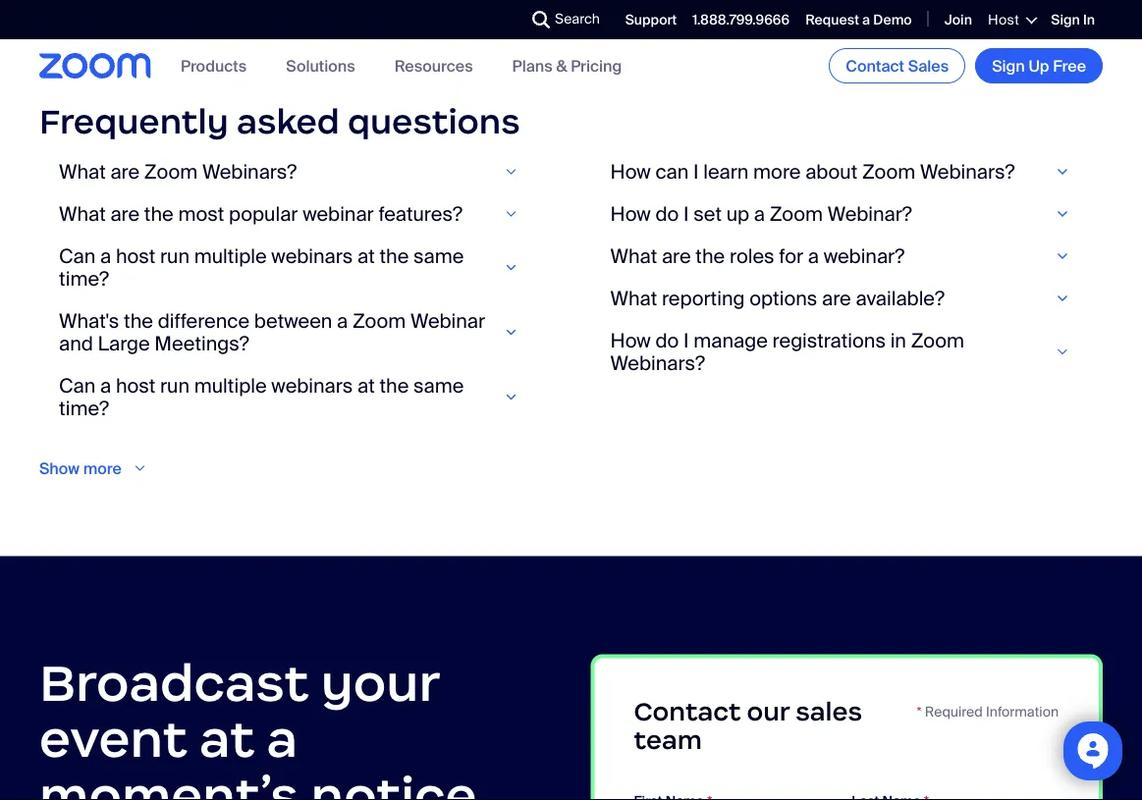 Task type: locate. For each thing, give the bounding box(es) containing it.
multiple down most
[[194, 243, 267, 268]]

2 time? from the top
[[59, 396, 109, 421]]

contact left our
[[634, 696, 741, 728]]

join link
[[945, 11, 972, 29]]

1 vertical spatial sign
[[992, 55, 1025, 76]]

1 vertical spatial run
[[160, 373, 190, 398]]

0 vertical spatial host
[[116, 243, 155, 268]]

* required information
[[917, 703, 1059, 721]]

1 vertical spatial host
[[116, 373, 155, 398]]

zoom up webinar?
[[862, 159, 916, 184]]

same down webinar
[[414, 373, 464, 398]]

1 vertical spatial i
[[684, 201, 689, 226]]

1 vertical spatial more
[[83, 458, 122, 479]]

1 how from the top
[[610, 159, 651, 184]]

time? for second can a host run multiple webinars at the same time? dropdown button from the top
[[59, 396, 109, 421]]

join
[[945, 11, 972, 29]]

i left manage
[[684, 328, 689, 353]]

contact our sales team element
[[591, 655, 1103, 800]]

sign in
[[1051, 11, 1095, 29]]

what
[[59, 159, 106, 184], [59, 201, 106, 226], [610, 243, 657, 268], [610, 286, 657, 311]]

moment's
[[39, 764, 299, 800]]

more up the how do i set up a zoom webinar?
[[753, 159, 801, 184]]

sign in link
[[1051, 11, 1095, 29]]

i inside how do i manage registrations in zoom webinars?
[[684, 328, 689, 353]]

are up reporting
[[662, 243, 691, 268]]

zoom right in
[[911, 328, 964, 353]]

host for second can a host run multiple webinars at the same time? dropdown button from the top
[[116, 373, 155, 398]]

host up what's at left top
[[116, 243, 155, 268]]

i left set
[[684, 201, 689, 226]]

do down reporting
[[656, 328, 679, 353]]

2 vertical spatial at
[[199, 707, 255, 772]]

&
[[556, 55, 567, 76]]

0 vertical spatial can a host run multiple webinars at the same time?
[[59, 243, 464, 291]]

1 vertical spatial contact
[[634, 696, 741, 728]]

are
[[110, 159, 140, 184], [110, 201, 140, 226], [662, 243, 691, 268], [822, 286, 851, 311]]

1 vertical spatial can a host run multiple webinars at the same time? button
[[59, 373, 532, 421]]

registrations
[[772, 328, 886, 353]]

what reporting options are available?
[[610, 286, 945, 311]]

1 time? from the top
[[59, 266, 109, 291]]

can down and
[[59, 373, 96, 398]]

0 vertical spatial how
[[610, 159, 651, 184]]

1 can a host run multiple webinars at the same time? from the top
[[59, 243, 464, 291]]

products
[[181, 55, 247, 76]]

how do i set up a zoom webinar?
[[610, 201, 912, 226]]

0 vertical spatial same
[[414, 243, 464, 268]]

products button
[[181, 55, 247, 76]]

3 how from the top
[[610, 328, 651, 353]]

1 horizontal spatial more
[[753, 159, 801, 184]]

webinars? for how do i manage registrations in zoom webinars?
[[610, 350, 705, 375]]

zoom logo image
[[39, 53, 151, 78]]

1 can a host run multiple webinars at the same time? button from the top
[[59, 243, 532, 291]]

free
[[1053, 55, 1086, 76]]

what for what are the roles for a webinar?
[[610, 243, 657, 268]]

i right can on the top right
[[694, 159, 699, 184]]

webinars? inside how do i manage registrations in zoom webinars?
[[610, 350, 705, 375]]

webinars
[[271, 243, 353, 268], [271, 373, 353, 398]]

reporting
[[662, 286, 745, 311]]

1 vertical spatial multiple
[[194, 373, 267, 398]]

contact inside contact our sales team
[[634, 696, 741, 728]]

i
[[694, 159, 699, 184], [684, 201, 689, 226], [684, 328, 689, 353]]

zoom for how can i learn more about zoom webinars?
[[862, 159, 916, 184]]

support
[[626, 11, 677, 29]]

can
[[656, 159, 689, 184]]

1.888.799.9666
[[693, 11, 790, 29]]

1 host from the top
[[116, 243, 155, 268]]

0 vertical spatial webinars
[[271, 243, 353, 268]]

resources button
[[394, 55, 473, 76]]

2 can a host run multiple webinars at the same time? from the top
[[59, 373, 464, 421]]

zoom for how do i set up a zoom webinar?
[[770, 201, 823, 226]]

same
[[414, 243, 464, 268], [414, 373, 464, 398]]

*
[[917, 703, 922, 721]]

2 run from the top
[[160, 373, 190, 398]]

manage
[[694, 328, 768, 353]]

can a host run multiple webinars at the same time? down the what's the difference between a zoom webinar and large meetings? on the top left
[[59, 373, 464, 421]]

contact our sales team
[[634, 696, 862, 756]]

what reporting options are available? button
[[610, 286, 1083, 311]]

1 vertical spatial how
[[610, 201, 651, 226]]

2 vertical spatial i
[[684, 328, 689, 353]]

0 vertical spatial i
[[694, 159, 699, 184]]

notice
[[311, 764, 477, 800]]

webinars down what's the difference between a zoom webinar and large meetings? 'dropdown button'
[[271, 373, 353, 398]]

2 webinars from the top
[[271, 373, 353, 398]]

do inside how do i manage registrations in zoom webinars?
[[656, 328, 679, 353]]

can a host run multiple webinars at the same time? button down what are the most popular webinar features? dropdown button
[[59, 243, 532, 291]]

0 vertical spatial do
[[656, 201, 679, 226]]

can a host run multiple webinars at the same time? down what are the most popular webinar features?
[[59, 243, 464, 291]]

sign left "up"
[[992, 55, 1025, 76]]

host
[[116, 243, 155, 268], [116, 373, 155, 398]]

at
[[357, 243, 375, 268], [357, 373, 375, 398], [199, 707, 255, 772]]

sign up free
[[992, 55, 1086, 76]]

1 vertical spatial webinars
[[271, 373, 353, 398]]

multiple down the meetings?
[[194, 373, 267, 398]]

contact down request a demo link
[[846, 55, 905, 76]]

host down large
[[116, 373, 155, 398]]

0 horizontal spatial more
[[83, 458, 122, 479]]

can a host run multiple webinars at the same time?
[[59, 243, 464, 291], [59, 373, 464, 421]]

how for how can i learn more about zoom webinars?
[[610, 159, 651, 184]]

0 horizontal spatial contact
[[634, 696, 741, 728]]

what are the most popular webinar features? button
[[59, 201, 532, 226]]

0 horizontal spatial sign
[[992, 55, 1025, 76]]

0 vertical spatial multiple
[[194, 243, 267, 268]]

0 vertical spatial sign
[[1051, 11, 1080, 29]]

time? up what's at left top
[[59, 266, 109, 291]]

2 can from the top
[[59, 373, 96, 398]]

can a host run multiple webinars at the same time? button
[[59, 243, 532, 291], [59, 373, 532, 421]]

do left set
[[656, 201, 679, 226]]

how can i learn more about zoom webinars?
[[610, 159, 1015, 184]]

2 host from the top
[[116, 373, 155, 398]]

zoom left webinar
[[353, 308, 406, 333]]

more right show
[[83, 458, 122, 479]]

frequently asked questions element
[[39, 100, 1103, 479]]

2 multiple from the top
[[194, 373, 267, 398]]

0 vertical spatial can a host run multiple webinars at the same time? button
[[59, 243, 532, 291]]

1 vertical spatial can
[[59, 373, 96, 398]]

a
[[862, 11, 870, 29], [754, 201, 765, 226], [100, 243, 111, 268], [808, 243, 819, 268], [337, 308, 348, 333], [100, 373, 111, 398], [267, 707, 298, 772]]

0 vertical spatial time?
[[59, 266, 109, 291]]

how inside how do i manage registrations in zoom webinars?
[[610, 328, 651, 353]]

up
[[726, 201, 750, 226]]

2 how from the top
[[610, 201, 651, 226]]

required
[[925, 703, 983, 721]]

1 horizontal spatial webinars?
[[610, 350, 705, 375]]

what for what are zoom webinars?
[[59, 159, 106, 184]]

host for 2nd can a host run multiple webinars at the same time? dropdown button from the bottom
[[116, 243, 155, 268]]

1 do from the top
[[656, 201, 679, 226]]

are down what are zoom webinars?
[[110, 201, 140, 226]]

pricing
[[571, 55, 622, 76]]

a inside broadcast your event at a moment's notice
[[267, 707, 298, 772]]

the
[[144, 201, 174, 226], [380, 243, 409, 268], [696, 243, 725, 268], [124, 308, 153, 333], [380, 373, 409, 398]]

1 horizontal spatial contact
[[846, 55, 905, 76]]

zoom
[[144, 159, 198, 184], [862, 159, 916, 184], [770, 201, 823, 226], [353, 308, 406, 333], [911, 328, 964, 353]]

None search field
[[461, 4, 537, 35]]

what are zoom webinars?
[[59, 159, 297, 184]]

sign
[[1051, 11, 1080, 29], [992, 55, 1025, 76]]

1 multiple from the top
[[194, 243, 267, 268]]

can a host run multiple webinars at the same time? button down what's the difference between a zoom webinar and large meetings? 'dropdown button'
[[59, 373, 532, 421]]

1 vertical spatial do
[[656, 328, 679, 353]]

webinars?
[[202, 159, 297, 184], [920, 159, 1015, 184], [610, 350, 705, 375]]

1.888.799.9666 link
[[693, 11, 790, 29]]

zoom up most
[[144, 159, 198, 184]]

what are the roles for a webinar? button
[[610, 243, 1083, 268]]

time?
[[59, 266, 109, 291], [59, 396, 109, 421]]

are up registrations
[[822, 286, 851, 311]]

search image
[[532, 11, 550, 28]]

set
[[694, 201, 722, 226]]

run down most
[[160, 243, 190, 268]]

1 webinars from the top
[[271, 243, 353, 268]]

for
[[779, 243, 803, 268]]

search
[[555, 10, 600, 28]]

webinars down what are the most popular webinar features? dropdown button
[[271, 243, 353, 268]]

same down features?
[[414, 243, 464, 268]]

multiple for 2nd can a host run multiple webinars at the same time? dropdown button from the bottom
[[194, 243, 267, 268]]

1 vertical spatial time?
[[59, 396, 109, 421]]

zoom inside how do i manage registrations in zoom webinars?
[[911, 328, 964, 353]]

a inside the what's the difference between a zoom webinar and large meetings?
[[337, 308, 348, 333]]

2 do from the top
[[656, 328, 679, 353]]

sign left in
[[1051, 11, 1080, 29]]

multiple
[[194, 243, 267, 268], [194, 373, 267, 398]]

i for learn
[[694, 159, 699, 184]]

do
[[656, 201, 679, 226], [656, 328, 679, 353]]

2 horizontal spatial webinars?
[[920, 159, 1015, 184]]

0 vertical spatial contact
[[846, 55, 905, 76]]

1 vertical spatial can a host run multiple webinars at the same time?
[[59, 373, 464, 421]]

2 vertical spatial how
[[610, 328, 651, 353]]

are down the frequently
[[110, 159, 140, 184]]

1 vertical spatial same
[[414, 373, 464, 398]]

broadcast
[[39, 651, 309, 715]]

questions
[[348, 100, 520, 143]]

run down the meetings?
[[160, 373, 190, 398]]

time? up show more
[[59, 396, 109, 421]]

frequently
[[39, 100, 229, 143]]

difference
[[158, 308, 250, 333]]

information
[[986, 703, 1059, 721]]

zoom up "for"
[[770, 201, 823, 226]]

how do i manage registrations in zoom webinars? button
[[610, 328, 1083, 375]]

1 horizontal spatial sign
[[1051, 11, 1080, 29]]

1 can from the top
[[59, 243, 96, 268]]

0 vertical spatial run
[[160, 243, 190, 268]]

1 run from the top
[[160, 243, 190, 268]]

more
[[753, 159, 801, 184], [83, 458, 122, 479]]

at inside broadcast your event at a moment's notice
[[199, 707, 255, 772]]

0 vertical spatial can
[[59, 243, 96, 268]]

can up what's at left top
[[59, 243, 96, 268]]



Task type: describe. For each thing, give the bounding box(es) containing it.
solutions
[[286, 55, 355, 76]]

run for second can a host run multiple webinars at the same time? dropdown button from the top
[[160, 373, 190, 398]]

contact for contact sales
[[846, 55, 905, 76]]

demo
[[873, 11, 912, 29]]

request a demo link
[[806, 11, 912, 29]]

contact sales link
[[829, 48, 966, 83]]

popular
[[229, 201, 298, 226]]

sales
[[796, 696, 862, 728]]

available?
[[856, 286, 945, 311]]

options
[[750, 286, 817, 311]]

host
[[988, 11, 1020, 29]]

0 vertical spatial more
[[753, 159, 801, 184]]

learn
[[704, 159, 749, 184]]

contact sales
[[846, 55, 949, 76]]

meetings?
[[155, 331, 249, 356]]

do for set
[[656, 201, 679, 226]]

features?
[[379, 201, 462, 226]]

0 vertical spatial at
[[357, 243, 375, 268]]

plans & pricing
[[512, 55, 622, 76]]

are for roles
[[662, 243, 691, 268]]

webinar?
[[824, 243, 905, 268]]

sign up free link
[[975, 48, 1103, 83]]

i for manage
[[684, 328, 689, 353]]

and
[[59, 331, 93, 356]]

webinar?
[[828, 201, 912, 226]]

webinars? for how can i learn more about zoom webinars?
[[920, 159, 1015, 184]]

2 can a host run multiple webinars at the same time? button from the top
[[59, 373, 532, 421]]

roles
[[730, 243, 774, 268]]

how do i set up a zoom webinar? button
[[610, 201, 1083, 226]]

do for manage
[[656, 328, 679, 353]]

how do i manage registrations in zoom webinars?
[[610, 328, 964, 375]]

what are the roles for a webinar?
[[610, 243, 905, 268]]

solutions button
[[286, 55, 355, 76]]

most
[[178, 201, 224, 226]]

about
[[806, 159, 858, 184]]

event
[[39, 707, 187, 772]]

contact for contact our sales team
[[634, 696, 741, 728]]

show
[[39, 458, 80, 479]]

zoom for how do i manage registrations in zoom webinars?
[[911, 328, 964, 353]]

large
[[98, 331, 150, 356]]

asked
[[237, 100, 340, 143]]

multiple for second can a host run multiple webinars at the same time? dropdown button from the top
[[194, 373, 267, 398]]

show more
[[39, 458, 122, 479]]

can a host run multiple webinars at the same time? for 2nd can a host run multiple webinars at the same time? dropdown button from the bottom
[[59, 243, 464, 291]]

sign for sign in
[[1051, 11, 1080, 29]]

frequently asked questions
[[39, 100, 520, 143]]

plans & pricing link
[[512, 55, 622, 76]]

webinars for second can a host run multiple webinars at the same time? dropdown button from the top
[[271, 373, 353, 398]]

between
[[254, 308, 332, 333]]

in
[[890, 328, 906, 353]]

what are the most popular webinar features?
[[59, 201, 462, 226]]

time? for 2nd can a host run multiple webinars at the same time? dropdown button from the bottom
[[59, 266, 109, 291]]

how can i learn more about zoom webinars? button
[[610, 159, 1083, 184]]

team
[[634, 724, 702, 756]]

in
[[1083, 11, 1095, 29]]

how for how do i manage registrations in zoom webinars?
[[610, 328, 651, 353]]

up
[[1029, 55, 1049, 76]]

webinar
[[303, 201, 374, 226]]

your
[[321, 651, 439, 715]]

webinars for 2nd can a host run multiple webinars at the same time? dropdown button from the bottom
[[271, 243, 353, 268]]

our
[[747, 696, 790, 728]]

sign for sign up free
[[992, 55, 1025, 76]]

1 same from the top
[[414, 243, 464, 268]]

can a host run multiple webinars at the same time? for second can a host run multiple webinars at the same time? dropdown button from the top
[[59, 373, 464, 421]]

are for most
[[110, 201, 140, 226]]

how for how do i set up a zoom webinar?
[[610, 201, 651, 226]]

run for 2nd can a host run multiple webinars at the same time? dropdown button from the bottom
[[160, 243, 190, 268]]

request
[[806, 11, 859, 29]]

what for what reporting options are available?
[[610, 286, 657, 311]]

broadcast your event at a moment's notice
[[39, 651, 477, 800]]

what's
[[59, 308, 119, 333]]

1 vertical spatial at
[[357, 373, 375, 398]]

search image
[[532, 11, 550, 28]]

sales
[[908, 55, 949, 76]]

what's the difference between a zoom webinar and large meetings?
[[59, 308, 485, 356]]

host button
[[988, 11, 1036, 29]]

what for what are the most popular webinar features?
[[59, 201, 106, 226]]

i for set
[[684, 201, 689, 226]]

resources
[[394, 55, 473, 76]]

plans
[[512, 55, 553, 76]]

what are zoom webinars? button
[[59, 159, 532, 184]]

the inside the what's the difference between a zoom webinar and large meetings?
[[124, 308, 153, 333]]

webinar
[[411, 308, 485, 333]]

zoom inside the what's the difference between a zoom webinar and large meetings?
[[353, 308, 406, 333]]

request a demo
[[806, 11, 912, 29]]

what's the difference between a zoom webinar and large meetings? button
[[59, 308, 532, 356]]

are for webinars?
[[110, 159, 140, 184]]

support link
[[626, 11, 677, 29]]

show more button
[[39, 458, 161, 479]]

2 same from the top
[[414, 373, 464, 398]]

0 horizontal spatial webinars?
[[202, 159, 297, 184]]



Task type: vqa. For each thing, say whether or not it's contained in the screenshot.
roles's are
yes



